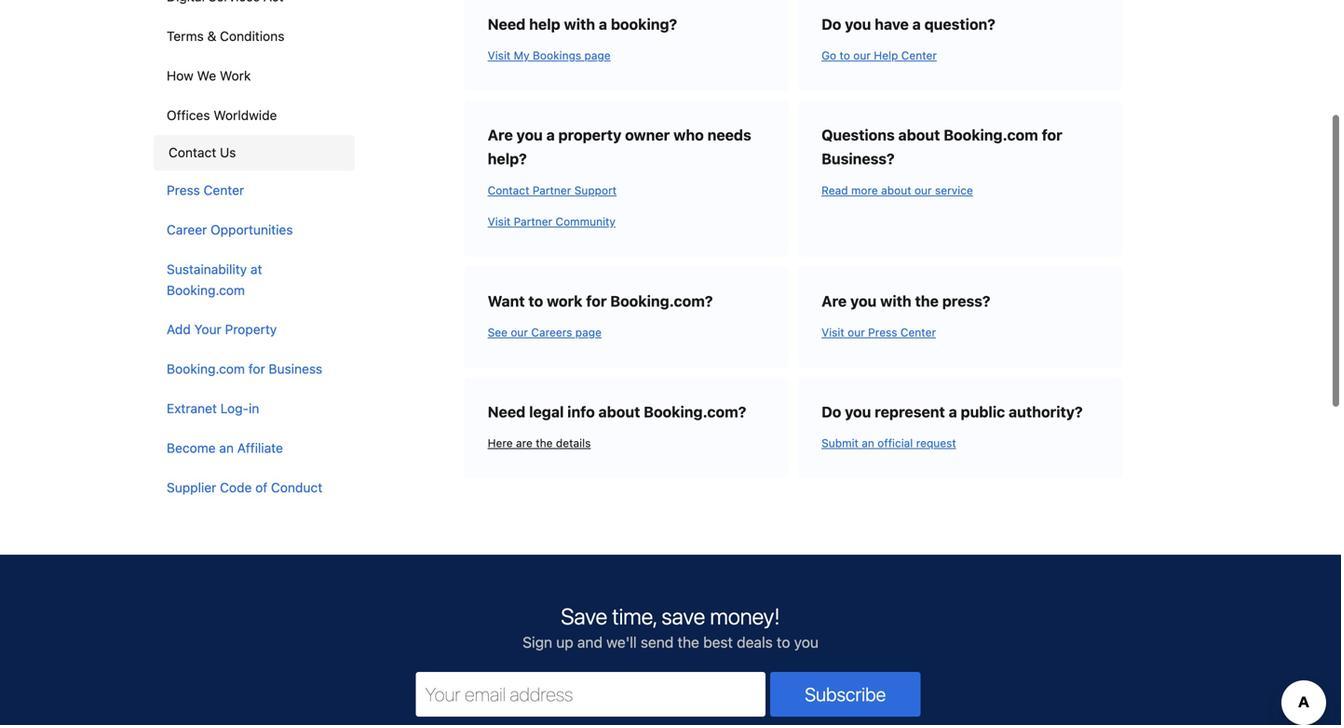 Task type: vqa. For each thing, say whether or not it's contained in the screenshot.


Task type: locate. For each thing, give the bounding box(es) containing it.
0 vertical spatial center
[[902, 49, 937, 62]]

the
[[915, 292, 939, 310], [536, 437, 553, 450], [678, 634, 700, 652]]

booking.com?
[[611, 292, 713, 310], [644, 404, 747, 421]]

press up career
[[167, 183, 200, 198]]

2 do from the top
[[822, 404, 842, 421]]

1 vertical spatial with
[[880, 292, 912, 310]]

contact down help? at the top of page
[[488, 184, 530, 197]]

add
[[167, 322, 191, 337]]

0 vertical spatial about
[[899, 126, 940, 144]]

you up visit our press center
[[851, 292, 877, 310]]

are up visit our press center
[[822, 292, 847, 310]]

the right are
[[536, 437, 553, 450]]

a inside the "are you a property owner who needs help?"
[[547, 126, 555, 144]]

1 horizontal spatial are
[[822, 292, 847, 310]]

about up here are the details link
[[599, 404, 640, 421]]

page
[[585, 49, 611, 62], [576, 326, 602, 339]]

booking.com? up here are the details link
[[644, 404, 747, 421]]

terms & conditions
[[167, 28, 285, 44]]

navigation containing terms & conditions
[[154, 0, 355, 508]]

1 do from the top
[[822, 15, 842, 33]]

booking.com inside "questions about booking.com for business?"
[[944, 126, 1039, 144]]

press?
[[943, 292, 991, 310]]

partner down contact partner support
[[514, 215, 553, 228]]

1 vertical spatial page
[[576, 326, 602, 339]]

an left official
[[862, 437, 875, 450]]

1 horizontal spatial an
[[862, 437, 875, 450]]

the down save
[[678, 634, 700, 652]]

become an affiliate link
[[154, 429, 351, 468]]

center down us
[[204, 183, 244, 198]]

are for are you with the press?
[[822, 292, 847, 310]]

property
[[225, 322, 277, 337]]

0 vertical spatial partner
[[533, 184, 571, 197]]

with up visit our press center
[[880, 292, 912, 310]]

subscribe button
[[770, 673, 921, 717]]

center
[[902, 49, 937, 62], [204, 183, 244, 198], [901, 326, 936, 339]]

see our careers page
[[488, 326, 602, 339]]

questions
[[822, 126, 895, 144]]

1 vertical spatial booking.com
[[167, 283, 245, 298]]

center down are you with the press?
[[901, 326, 936, 339]]

do
[[822, 15, 842, 33], [822, 404, 842, 421]]

the left the press?
[[915, 292, 939, 310]]

about up read more about our service
[[899, 126, 940, 144]]

the inside save time, save money! sign up and we'll send the best deals to you
[[678, 634, 700, 652]]

1 horizontal spatial with
[[880, 292, 912, 310]]

contact us link
[[154, 135, 355, 171]]

1 vertical spatial are
[[822, 292, 847, 310]]

need legal info about booking.com?
[[488, 404, 747, 421]]

contact left us
[[169, 145, 216, 160]]

1 horizontal spatial contact
[[488, 184, 530, 197]]

2 vertical spatial booking.com
[[167, 362, 245, 377]]

submit
[[822, 437, 859, 450]]

0 horizontal spatial for
[[249, 362, 265, 377]]

see our careers page link
[[488, 314, 766, 345]]

work
[[220, 68, 251, 83]]

time,
[[612, 604, 657, 630]]

2 need from the top
[[488, 404, 526, 421]]

&
[[207, 28, 216, 44]]

1 vertical spatial do
[[822, 404, 842, 421]]

1 vertical spatial the
[[536, 437, 553, 450]]

you up help? at the top of page
[[517, 126, 543, 144]]

with
[[564, 15, 595, 33], [880, 292, 912, 310]]

send
[[641, 634, 674, 652]]

how
[[167, 68, 194, 83]]

visit partner community
[[488, 215, 616, 228]]

you right deals
[[794, 634, 819, 652]]

for inside "questions about booking.com for business?"
[[1042, 126, 1063, 144]]

work
[[547, 292, 583, 310]]

read
[[822, 184, 848, 197]]

us
[[220, 145, 236, 160]]

read more about our service link
[[822, 171, 1100, 202]]

go
[[822, 49, 837, 62]]

0 vertical spatial do
[[822, 15, 842, 33]]

support
[[575, 184, 617, 197]]

need for need legal info about booking.com?
[[488, 404, 526, 421]]

an
[[862, 437, 875, 450], [219, 441, 234, 456]]

visit left my on the top of the page
[[488, 49, 511, 62]]

you for a
[[517, 126, 543, 144]]

offices worldwide
[[167, 107, 277, 123]]

1 vertical spatial to
[[529, 292, 543, 310]]

0 horizontal spatial press
[[167, 183, 200, 198]]

our left help
[[854, 49, 871, 62]]

an for affiliate
[[219, 441, 234, 456]]

to
[[840, 49, 850, 62], [529, 292, 543, 310], [777, 634, 790, 652]]

with for you
[[880, 292, 912, 310]]

you inside save time, save money! sign up and we'll send the best deals to you
[[794, 634, 819, 652]]

you for have
[[845, 15, 871, 33]]

you inside the "are you a property owner who needs help?"
[[517, 126, 543, 144]]

0 horizontal spatial contact
[[169, 145, 216, 160]]

do up submit
[[822, 404, 842, 421]]

to right go
[[840, 49, 850, 62]]

are
[[488, 126, 513, 144], [822, 292, 847, 310]]

0 vertical spatial booking.com
[[944, 126, 1039, 144]]

for for work
[[586, 292, 607, 310]]

0 vertical spatial to
[[840, 49, 850, 62]]

visit partner community link
[[488, 202, 766, 234]]

a up submit an official request link
[[949, 404, 957, 421]]

visit my bookings page link
[[488, 36, 766, 68]]

here
[[488, 437, 513, 450]]

subscribe
[[805, 684, 886, 706]]

2 vertical spatial the
[[678, 634, 700, 652]]

are up help? at the top of page
[[488, 126, 513, 144]]

need up my on the top of the page
[[488, 15, 526, 33]]

partner for contact
[[533, 184, 571, 197]]

page inside visit my bookings page link
[[585, 49, 611, 62]]

visit my bookings page
[[488, 49, 611, 62]]

press
[[167, 183, 200, 198], [868, 326, 898, 339]]

go to our help center
[[822, 49, 937, 62]]

contact for contact partner support
[[488, 184, 530, 197]]

our
[[854, 49, 871, 62], [915, 184, 932, 197], [511, 326, 528, 339], [848, 326, 865, 339]]

you left have
[[845, 15, 871, 33]]

terms
[[167, 28, 204, 44]]

submit an official request link
[[822, 425, 1100, 456]]

visit down are you with the press?
[[822, 326, 845, 339]]

1 vertical spatial partner
[[514, 215, 553, 228]]

Your email address email field
[[416, 673, 766, 717]]

0 vertical spatial with
[[564, 15, 595, 33]]

best
[[703, 634, 733, 652]]

to inside save time, save money! sign up and we'll send the best deals to you
[[777, 634, 790, 652]]

0 vertical spatial contact
[[169, 145, 216, 160]]

do up go
[[822, 15, 842, 33]]

do for do you represent a public authority?
[[822, 404, 842, 421]]

1 vertical spatial contact
[[488, 184, 530, 197]]

1 vertical spatial about
[[881, 184, 912, 197]]

need
[[488, 15, 526, 33], [488, 404, 526, 421]]

do you have a question?
[[822, 15, 996, 33]]

our down are you with the press?
[[848, 326, 865, 339]]

about right more at top
[[881, 184, 912, 197]]

0 vertical spatial for
[[1042, 126, 1063, 144]]

page inside see our careers page link
[[576, 326, 602, 339]]

0 vertical spatial page
[[585, 49, 611, 62]]

need up 'here'
[[488, 404, 526, 421]]

with right help
[[564, 15, 595, 33]]

booking.com down your
[[167, 362, 245, 377]]

0 horizontal spatial an
[[219, 441, 234, 456]]

1 horizontal spatial press
[[868, 326, 898, 339]]

need for need help with a booking?
[[488, 15, 526, 33]]

careers
[[531, 326, 572, 339]]

at
[[251, 262, 262, 277]]

to inside go to our help center link
[[840, 49, 850, 62]]

0 horizontal spatial to
[[529, 292, 543, 310]]

booking.com inside 'sustainability at booking.com'
[[167, 283, 245, 298]]

booking.com down sustainability
[[167, 283, 245, 298]]

page down want to work for booking.com? on the top
[[576, 326, 602, 339]]

2 vertical spatial visit
[[822, 326, 845, 339]]

save time, save money! sign up and we'll send the best deals to you
[[523, 604, 819, 652]]

1 horizontal spatial for
[[586, 292, 607, 310]]

add your property link
[[154, 310, 351, 350]]

2 horizontal spatial to
[[840, 49, 850, 62]]

1 need from the top
[[488, 15, 526, 33]]

more
[[851, 184, 878, 197]]

booking.com
[[944, 126, 1039, 144], [167, 283, 245, 298], [167, 362, 245, 377]]

1 vertical spatial booking.com?
[[644, 404, 747, 421]]

a
[[599, 15, 607, 33], [913, 15, 921, 33], [547, 126, 555, 144], [949, 404, 957, 421]]

deals
[[737, 634, 773, 652]]

page down need help with a booking?
[[585, 49, 611, 62]]

do for do you have a question?
[[822, 15, 842, 33]]

1 vertical spatial need
[[488, 404, 526, 421]]

save
[[561, 604, 608, 630]]

0 horizontal spatial are
[[488, 126, 513, 144]]

page for for
[[576, 326, 602, 339]]

2 vertical spatial to
[[777, 634, 790, 652]]

visit for need
[[488, 49, 511, 62]]

0 vertical spatial booking.com?
[[611, 292, 713, 310]]

to right deals
[[777, 634, 790, 652]]

official
[[878, 437, 913, 450]]

0 horizontal spatial with
[[564, 15, 595, 33]]

are for are you a property owner who needs help?
[[488, 126, 513, 144]]

conditions
[[220, 28, 285, 44]]

contact partner support link
[[488, 171, 766, 202]]

a for do you represent a public authority?
[[949, 404, 957, 421]]

0 vertical spatial need
[[488, 15, 526, 33]]

are inside the "are you a property owner who needs help?"
[[488, 126, 513, 144]]

you up submit
[[845, 404, 871, 421]]

1 horizontal spatial to
[[777, 634, 790, 652]]

represent
[[875, 404, 945, 421]]

1 horizontal spatial the
[[678, 634, 700, 652]]

help?
[[488, 150, 527, 168]]

booking.com up read more about our service link
[[944, 126, 1039, 144]]

a for need help with a booking?
[[599, 15, 607, 33]]

a left property
[[547, 126, 555, 144]]

supplier
[[167, 480, 216, 495]]

visit down contact partner support
[[488, 215, 511, 228]]

an left affiliate
[[219, 441, 234, 456]]

0 vertical spatial are
[[488, 126, 513, 144]]

visit our press center
[[822, 326, 936, 339]]

booking.com? up see our careers page link
[[611, 292, 713, 310]]

press down are you with the press?
[[868, 326, 898, 339]]

1 vertical spatial press
[[868, 326, 898, 339]]

an for official
[[862, 437, 875, 450]]

to left work
[[529, 292, 543, 310]]

1 vertical spatial for
[[586, 292, 607, 310]]

my
[[514, 49, 530, 62]]

2 horizontal spatial for
[[1042, 126, 1063, 144]]

a right have
[[913, 15, 921, 33]]

navigation
[[154, 0, 355, 508]]

affiliate
[[237, 441, 283, 456]]

how we work
[[167, 68, 251, 83]]

partner up visit partner community at the left
[[533, 184, 571, 197]]

center down do you have a question?
[[902, 49, 937, 62]]

want to work for booking.com?
[[488, 292, 713, 310]]

0 vertical spatial visit
[[488, 49, 511, 62]]

a up visit my bookings page link
[[599, 15, 607, 33]]

0 vertical spatial the
[[915, 292, 939, 310]]



Task type: describe. For each thing, give the bounding box(es) containing it.
needs
[[708, 126, 752, 144]]

sustainability
[[167, 262, 247, 277]]

2 vertical spatial for
[[249, 362, 265, 377]]

do you represent a public authority?
[[822, 404, 1083, 421]]

press center link
[[154, 171, 351, 211]]

you for represent
[[845, 404, 871, 421]]

you for with
[[851, 292, 877, 310]]

details
[[556, 437, 591, 450]]

community
[[556, 215, 616, 228]]

booking?
[[611, 15, 677, 33]]

help
[[874, 49, 898, 62]]

your
[[194, 322, 221, 337]]

service
[[935, 184, 973, 197]]

need help with a booking?
[[488, 15, 677, 33]]

want
[[488, 292, 525, 310]]

contact for contact us
[[169, 145, 216, 160]]

here are the details link
[[488, 425, 766, 456]]

offices worldwide link
[[154, 96, 351, 135]]

how we work link
[[154, 56, 351, 96]]

worldwide
[[214, 107, 277, 123]]

are you with the press?
[[822, 292, 991, 310]]

are you a property owner who needs help?
[[488, 126, 752, 168]]

in
[[249, 401, 259, 416]]

2 vertical spatial about
[[599, 404, 640, 421]]

2 horizontal spatial the
[[915, 292, 939, 310]]

here are the details
[[488, 437, 591, 450]]

up
[[556, 634, 574, 652]]

0 horizontal spatial the
[[536, 437, 553, 450]]

authority?
[[1009, 404, 1083, 421]]

booking.com for business link
[[154, 350, 351, 389]]

have
[[875, 15, 909, 33]]

question?
[[925, 15, 996, 33]]

of
[[255, 480, 268, 495]]

contact us
[[169, 145, 236, 160]]

booking.com for about
[[944, 126, 1039, 144]]

log-
[[220, 401, 249, 416]]

supplier code of conduct
[[167, 480, 323, 495]]

request
[[916, 437, 956, 450]]

offices
[[167, 107, 210, 123]]

business?
[[822, 150, 895, 168]]

1 vertical spatial center
[[204, 183, 244, 198]]

opportunities
[[211, 222, 293, 238]]

contact partner support
[[488, 184, 617, 197]]

extranet
[[167, 401, 217, 416]]

terms & conditions link
[[154, 17, 351, 56]]

property
[[559, 126, 622, 144]]

and
[[578, 634, 603, 652]]

2 vertical spatial center
[[901, 326, 936, 339]]

1 vertical spatial visit
[[488, 215, 511, 228]]

page for a
[[585, 49, 611, 62]]

booking.com? for want to work for booking.com?
[[611, 292, 713, 310]]

visit our press center link
[[822, 314, 1100, 345]]

0 vertical spatial press
[[167, 183, 200, 198]]

submit an official request
[[822, 437, 956, 450]]

with for help
[[564, 15, 595, 33]]

career
[[167, 222, 207, 238]]

sign
[[523, 634, 553, 652]]

legal
[[529, 404, 564, 421]]

to for our
[[840, 49, 850, 62]]

read more about our service
[[822, 184, 973, 197]]

go to our help center link
[[822, 36, 1100, 68]]

we'll
[[607, 634, 637, 652]]

become an affiliate
[[167, 441, 283, 456]]

info
[[568, 404, 595, 421]]

extranet log-in link
[[154, 389, 351, 429]]

career opportunities link
[[154, 211, 351, 250]]

visit for are
[[822, 326, 845, 339]]

sustainability at booking.com link
[[154, 250, 351, 310]]

booking.com for at
[[167, 283, 245, 298]]

bookings
[[533, 49, 581, 62]]

a for do you have a question?
[[913, 15, 921, 33]]

extranet log-in
[[167, 401, 259, 416]]

we
[[197, 68, 216, 83]]

who
[[674, 126, 704, 144]]

save
[[662, 604, 705, 630]]

help
[[529, 15, 561, 33]]

owner
[[625, 126, 670, 144]]

our right the 'see'
[[511, 326, 528, 339]]

public
[[961, 404, 1005, 421]]

about inside "questions about booking.com for business?"
[[899, 126, 940, 144]]

are
[[516, 437, 533, 450]]

partner for visit
[[514, 215, 553, 228]]

conduct
[[271, 480, 323, 495]]

business
[[269, 362, 322, 377]]

to for work
[[529, 292, 543, 310]]

for for booking.com
[[1042, 126, 1063, 144]]

see
[[488, 326, 508, 339]]

money!
[[710, 604, 780, 630]]

career opportunities
[[167, 222, 293, 238]]

our left service
[[915, 184, 932, 197]]

sustainability at booking.com
[[167, 262, 262, 298]]

add your property
[[167, 322, 277, 337]]

booking.com for business
[[167, 362, 322, 377]]

booking.com? for need legal info about booking.com?
[[644, 404, 747, 421]]

code
[[220, 480, 252, 495]]

questions about booking.com for business?
[[822, 126, 1063, 168]]



